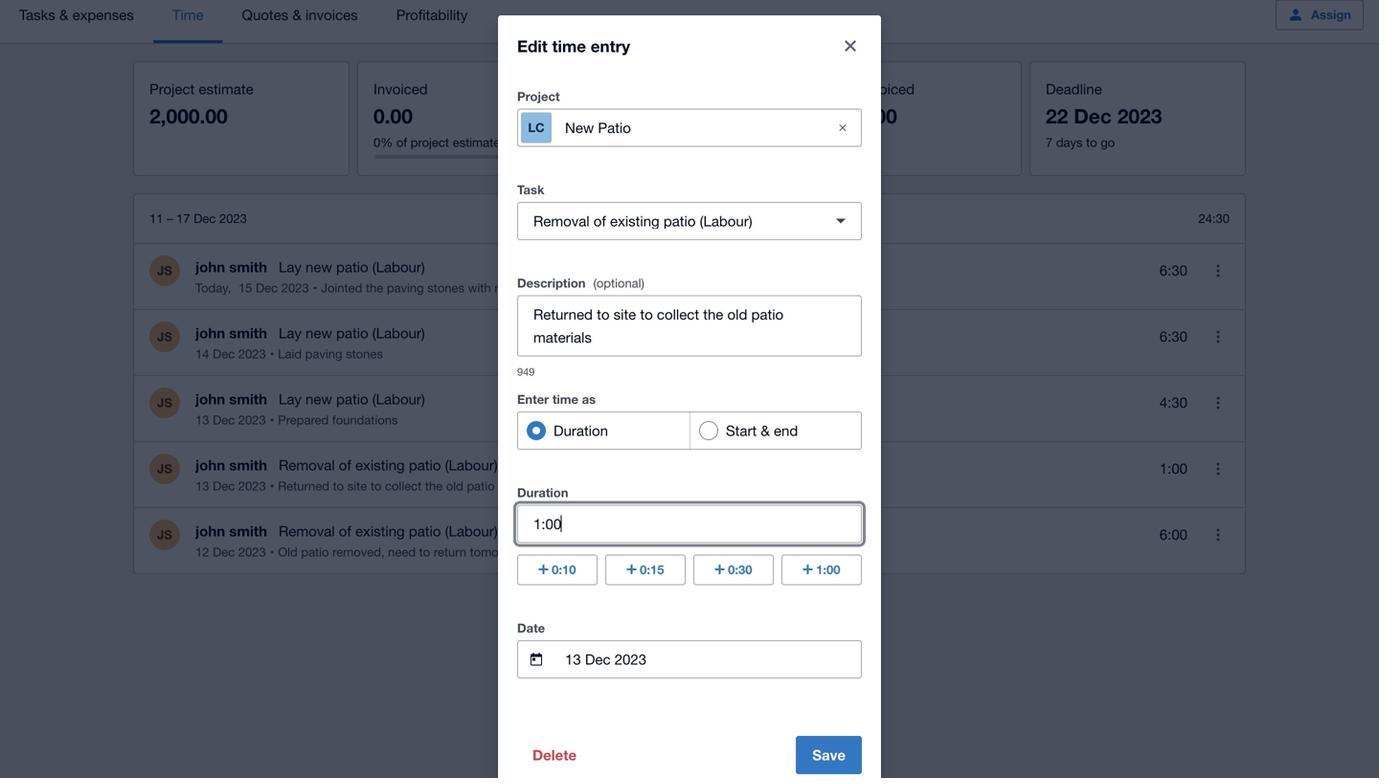 Task type: describe. For each thing, give the bounding box(es) containing it.
• for 1:00
[[270, 479, 274, 494]]

of inside 1,225.00 61.25% of project estimate
[[645, 135, 656, 150]]

today, 15 dec 2023 • jointed the paving stones with mortar
[[195, 281, 531, 296]]

description (optional)
[[517, 276, 645, 291]]

22
[[1046, 104, 1069, 128]]

tomorrow
[[470, 545, 524, 560]]

jointed
[[321, 281, 362, 296]]

invoices
[[306, 6, 358, 23]]

project estimate 2,000.00
[[149, 80, 254, 128]]

1 horizontal spatial collect
[[542, 545, 578, 560]]

lay for •
[[279, 259, 302, 275]]

site
[[348, 479, 367, 494]]

assign button
[[1276, 0, 1364, 30]]

js for 14 dec 2023 • laid paving stones
[[157, 330, 172, 344]]

existing inside removal of existing patio (labour) 'popup button'
[[610, 213, 660, 229]]

invoiced
[[374, 80, 428, 97]]

17
[[176, 211, 190, 226]]

patio up foundations
[[336, 391, 368, 408]]

0:15 button
[[605, 555, 686, 586]]

project for project
[[517, 89, 560, 104]]

edit time entry dialog
[[498, 15, 881, 779]]

6:30 for •
[[1160, 262, 1188, 279]]

0%
[[374, 135, 393, 150]]

0:10
[[552, 563, 576, 578]]

profitability
[[396, 6, 468, 23]]

15
[[238, 281, 252, 296]]

removal of existing patio (labour) button
[[517, 202, 862, 240]]

13 for removal of existing patio (labour)
[[195, 479, 209, 494]]

1,225.00 inside the 'to be invoiced 1,225.00'
[[822, 104, 897, 128]]

of up site
[[339, 457, 351, 474]]

14 dec 2023 • laid paving stones
[[195, 347, 383, 362]]

• for 6:30
[[270, 347, 274, 362]]

& for start
[[761, 423, 770, 439]]

project inside 1,225.00 61.25% of project estimate
[[659, 135, 698, 150]]

tasks & expenses
[[19, 6, 134, 23]]

start
[[726, 423, 757, 439]]

smith for laid paving stones
[[229, 325, 267, 342]]

11 – 17 dec 2023
[[149, 211, 247, 226]]

removal of existing patio (labour) inside removal of existing patio (labour) 'popup button'
[[534, 213, 753, 229]]

to right need
[[419, 545, 430, 560]]

john smith for laid paving stones
[[195, 325, 267, 342]]

0 vertical spatial the
[[366, 281, 383, 296]]

existing for 1:00
[[355, 457, 405, 474]]

end
[[774, 423, 798, 439]]

12
[[195, 545, 209, 560]]

js for 12 dec 2023 • old patio removed, need to return tomorrow to collect the waste
[[157, 528, 172, 543]]

• for 6:00
[[270, 545, 274, 560]]

be
[[841, 80, 857, 97]]

dec inside deadline 22 dec 2023 7 days to go
[[1074, 104, 1112, 128]]

24:30
[[1199, 211, 1230, 226]]

foundations
[[332, 413, 398, 428]]

john smith for prepared foundations
[[195, 391, 267, 408]]

Date field
[[563, 642, 861, 678]]

1:00 button
[[782, 555, 862, 586]]

as
[[582, 392, 596, 407]]

2023 left the returned
[[238, 479, 266, 494]]

new for prepared foundations
[[306, 391, 332, 408]]

61.25%
[[598, 135, 641, 150]]

with
[[468, 281, 491, 296]]

6:00
[[1160, 526, 1188, 543]]

quotes & invoices link
[[223, 0, 377, 43]]

mortar
[[495, 281, 531, 296]]

existing for 6:00
[[355, 523, 405, 540]]

return
[[434, 545, 467, 560]]

2,000.00
[[149, 104, 228, 128]]

to right tomorrow
[[527, 545, 538, 560]]

profitability link
[[377, 0, 487, 43]]

patio inside 'popup button'
[[664, 213, 696, 229]]

of inside the invoiced 0.00 0% of project estimate
[[396, 135, 407, 150]]

estimate inside 1,225.00 61.25% of project estimate
[[701, 135, 749, 150]]

delete button
[[517, 737, 592, 775]]

john smith for returned to site to collect the old patio materials
[[195, 457, 267, 474]]

quotes
[[242, 6, 289, 23]]

duration inside enter time as group
[[554, 423, 608, 439]]

to
[[822, 80, 837, 97]]

6:30 for laid paving stones
[[1160, 328, 1188, 345]]

• left jointed
[[313, 281, 317, 296]]

invoiced
[[861, 80, 915, 97]]

1 vertical spatial duration
[[517, 486, 569, 501]]

tasks & expenses link
[[0, 0, 153, 43]]

new for •
[[306, 259, 332, 275]]

Find or choose a project field
[[563, 110, 816, 146]]

expenses
[[72, 6, 134, 23]]

14
[[195, 347, 209, 362]]

time for enter
[[553, 392, 579, 407]]

13 for lay new patio (labour)
[[195, 413, 209, 428]]

0:30 button
[[694, 555, 774, 586]]

removal for 6:00
[[279, 523, 335, 540]]

time
[[172, 6, 204, 23]]

2023 left laid
[[238, 347, 266, 362]]

today,
[[195, 281, 231, 296]]

1,225.00 inside 1,225.00 61.25% of project estimate
[[598, 104, 673, 128]]

removal of existing patio (labour) for 6:00
[[279, 523, 498, 540]]

1,225.00 61.25% of project estimate
[[598, 104, 749, 150]]

dec left prepared in the bottom of the page
[[213, 413, 235, 428]]

old
[[278, 545, 298, 560]]

date
[[517, 621, 545, 636]]

deadline 22 dec 2023 7 days to go
[[1046, 80, 1163, 150]]

need
[[388, 545, 416, 560]]

entry
[[591, 36, 630, 56]]

0 horizontal spatial stones
[[346, 347, 383, 362]]

12 dec 2023 • old patio removed, need to return tomorrow to collect the waste
[[195, 545, 636, 560]]

to right site
[[371, 479, 382, 494]]

dec right 14
[[213, 347, 235, 362]]

4:30
[[1160, 394, 1188, 411]]

new for laid paving stones
[[306, 325, 332, 342]]

john for 14 dec 2023 • laid paving stones
[[195, 325, 225, 342]]

js for 13 dec 2023 • prepared foundations
[[157, 396, 172, 411]]

edit
[[517, 36, 548, 56]]

lay new patio (labour) for •
[[279, 259, 425, 275]]

days
[[1057, 135, 1083, 150]]

0 vertical spatial collect
[[385, 479, 422, 494]]

& for quotes
[[293, 6, 302, 23]]

patio up 13 dec 2023 • returned to site to collect the old patio materials
[[409, 457, 441, 474]]

–
[[167, 211, 173, 226]]

lc
[[528, 120, 545, 135]]

patio up jointed
[[336, 259, 368, 275]]

2023 right 17
[[219, 211, 247, 226]]



Task type: locate. For each thing, give the bounding box(es) containing it.
2 horizontal spatial the
[[582, 545, 599, 560]]

task
[[517, 183, 545, 197]]

1,225.00 down be
[[822, 104, 897, 128]]

stones up foundations
[[346, 347, 383, 362]]

enter time as group
[[517, 412, 862, 450]]

time link
[[153, 0, 223, 43]]

1 project from the left
[[411, 135, 449, 150]]

1 horizontal spatial the
[[425, 479, 443, 494]]

0:15
[[640, 563, 664, 578]]

returned
[[278, 479, 330, 494]]

removal of existing patio (labour) up the (optional)
[[534, 213, 753, 229]]

3 js from the top
[[157, 396, 172, 411]]

1 vertical spatial stones
[[346, 347, 383, 362]]

patio down jointed
[[336, 325, 368, 342]]

2 vertical spatial removal
[[279, 523, 335, 540]]

4 john smith from the top
[[195, 457, 267, 474]]

0 vertical spatial existing
[[610, 213, 660, 229]]

1 vertical spatial 13
[[195, 479, 209, 494]]

duration
[[554, 423, 608, 439], [517, 486, 569, 501]]

new up jointed
[[306, 259, 332, 275]]

2 vertical spatial the
[[582, 545, 599, 560]]

Duration field
[[518, 506, 861, 543]]

1:00 inside button
[[816, 563, 841, 578]]

laid
[[278, 347, 302, 362]]

11
[[149, 211, 163, 226]]

& inside enter time as group
[[761, 423, 770, 439]]

0 vertical spatial lay
[[279, 259, 302, 275]]

materials
[[498, 479, 549, 494]]

existing up removed,
[[355, 523, 405, 540]]

0 horizontal spatial collect
[[385, 479, 422, 494]]

1 john smith from the top
[[195, 259, 267, 276]]

& left end
[[761, 423, 770, 439]]

2023 right "22" on the right top
[[1118, 104, 1163, 128]]

removal of existing patio (labour) up 13 dec 2023 • returned to site to collect the old patio materials
[[279, 457, 498, 474]]

1,225.00 up 61.25%
[[598, 104, 673, 128]]

tasks
[[19, 6, 55, 23]]

paving right jointed
[[387, 281, 424, 296]]

project
[[149, 80, 195, 97], [517, 89, 560, 104]]

lay up 13 dec 2023 • prepared foundations
[[279, 391, 302, 408]]

removal of existing patio (labour) up need
[[279, 523, 498, 540]]

removal up "old"
[[279, 523, 335, 540]]

• left the returned
[[270, 479, 274, 494]]

1 horizontal spatial estimate
[[453, 135, 500, 150]]

7
[[1046, 135, 1053, 150]]

dec up "go"
[[1074, 104, 1112, 128]]

lay new patio (labour) down jointed
[[279, 325, 425, 342]]

smith
[[229, 259, 267, 276], [229, 325, 267, 342], [229, 391, 267, 408], [229, 457, 267, 474], [229, 523, 267, 540]]

5 john smith from the top
[[195, 523, 267, 540]]

949
[[517, 366, 535, 378]]

patio right "old"
[[301, 545, 329, 560]]

4 smith from the top
[[229, 457, 267, 474]]

1 smith from the top
[[229, 259, 267, 276]]

1:00
[[1160, 460, 1188, 477], [816, 563, 841, 578]]

estimate up 2,000.00
[[199, 80, 254, 97]]

to be invoiced 1,225.00
[[822, 80, 915, 128]]

save button
[[796, 737, 862, 775]]

• left laid
[[270, 347, 274, 362]]

patio up '12 dec 2023 • old patio removed, need to return tomorrow to collect the waste'
[[409, 523, 441, 540]]

estimate up removal of existing patio (labour) 'popup button'
[[701, 135, 749, 150]]

2 time from the top
[[553, 392, 579, 407]]

removal of existing patio (labour) for 1:00
[[279, 457, 498, 474]]

13 down 14
[[195, 413, 209, 428]]

1 lay from the top
[[279, 259, 302, 275]]

1 vertical spatial the
[[425, 479, 443, 494]]

deadline
[[1046, 80, 1102, 97]]

of right 61.25%
[[645, 135, 656, 150]]

to left "go"
[[1087, 135, 1098, 150]]

removal
[[534, 213, 590, 229], [279, 457, 335, 474], [279, 523, 335, 540]]

of up removed,
[[339, 523, 351, 540]]

the right jointed
[[366, 281, 383, 296]]

start & end
[[726, 423, 798, 439]]

go
[[1101, 135, 1115, 150]]

project inside edit time entry dialog
[[517, 89, 560, 104]]

• left "old"
[[270, 545, 274, 560]]

1 vertical spatial collect
[[542, 545, 578, 560]]

1 vertical spatial 6:30
[[1160, 328, 1188, 345]]

john for 12 dec 2023 • old patio removed, need to return tomorrow to collect the waste
[[195, 523, 225, 540]]

0 vertical spatial removal of existing patio (labour)
[[534, 213, 753, 229]]

3 john smith from the top
[[195, 391, 267, 408]]

0 vertical spatial lay new patio (labour)
[[279, 259, 425, 275]]

john smith for •
[[195, 259, 267, 276]]

0.00
[[374, 104, 413, 128]]

0 vertical spatial 1:00
[[1160, 460, 1188, 477]]

project right 61.25%
[[659, 135, 698, 150]]

Returned to site to collect the old patio materials text field
[[518, 297, 861, 356]]

5 john from the top
[[195, 523, 225, 540]]

1 time from the top
[[552, 36, 586, 56]]

lay new patio (labour) for laid paving stones
[[279, 325, 425, 342]]

new up 14 dec 2023 • laid paving stones at the top
[[306, 325, 332, 342]]

13 dec 2023 • returned to site to collect the old patio materials
[[195, 479, 549, 494]]

2 lay from the top
[[279, 325, 302, 342]]

removal of existing patio (labour)
[[534, 213, 753, 229], [279, 457, 498, 474], [279, 523, 498, 540]]

1 13 from the top
[[195, 413, 209, 428]]

3 lay new patio (labour) from the top
[[279, 391, 425, 408]]

1 vertical spatial new
[[306, 325, 332, 342]]

john smith down 14
[[195, 391, 267, 408]]

2 js from the top
[[157, 330, 172, 344]]

lay new patio (labour) up foundations
[[279, 391, 425, 408]]

1:00 right the 0:30
[[816, 563, 841, 578]]

1 vertical spatial 1:00
[[816, 563, 841, 578]]

&
[[59, 6, 68, 23], [293, 6, 302, 23], [761, 423, 770, 439]]

2 vertical spatial lay
[[279, 391, 302, 408]]

smith for •
[[229, 259, 267, 276]]

dec right 17
[[194, 211, 216, 226]]

existing up the (optional)
[[610, 213, 660, 229]]

lay
[[279, 259, 302, 275], [279, 325, 302, 342], [279, 391, 302, 408]]

1 1,225.00 from the left
[[598, 104, 673, 128]]

2 13 from the top
[[195, 479, 209, 494]]

2 vertical spatial existing
[[355, 523, 405, 540]]

0:10 button
[[517, 555, 598, 586]]

0 vertical spatial new
[[306, 259, 332, 275]]

duration down as
[[554, 423, 608, 439]]

john smith
[[195, 259, 267, 276], [195, 325, 267, 342], [195, 391, 267, 408], [195, 457, 267, 474], [195, 523, 267, 540]]

2 vertical spatial new
[[306, 391, 332, 408]]

the left waste at the bottom
[[582, 545, 599, 560]]

of up "description (optional)"
[[594, 213, 606, 229]]

project up 2,000.00
[[149, 80, 195, 97]]

2 new from the top
[[306, 325, 332, 342]]

1 new from the top
[[306, 259, 332, 275]]

1 lay new patio (labour) from the top
[[279, 259, 425, 275]]

13 up '12'
[[195, 479, 209, 494]]

old
[[446, 479, 464, 494]]

2023 inside deadline 22 dec 2023 7 days to go
[[1118, 104, 1163, 128]]

description
[[517, 276, 586, 291]]

2 vertical spatial lay new patio (labour)
[[279, 391, 425, 408]]

john
[[195, 259, 225, 276], [195, 325, 225, 342], [195, 391, 225, 408], [195, 457, 225, 474], [195, 523, 225, 540]]

3 lay from the top
[[279, 391, 302, 408]]

lay new patio (labour) for prepared foundations
[[279, 391, 425, 408]]

• for 4:30
[[270, 413, 274, 428]]

enter time as
[[517, 392, 596, 407]]

3 smith from the top
[[229, 391, 267, 408]]

time for edit
[[552, 36, 586, 56]]

clear image
[[824, 109, 862, 147]]

dec right '12'
[[213, 545, 235, 560]]

of inside 'popup button'
[[594, 213, 606, 229]]

time
[[552, 36, 586, 56], [553, 392, 579, 407]]

1 vertical spatial paving
[[305, 347, 342, 362]]

save
[[813, 747, 846, 765]]

removal inside 'popup button'
[[534, 213, 590, 229]]

2023 left jointed
[[281, 281, 309, 296]]

5 js from the top
[[157, 528, 172, 543]]

1 vertical spatial removal
[[279, 457, 335, 474]]

0 vertical spatial duration
[[554, 423, 608, 439]]

js for 13 dec 2023 • returned to site to collect the old patio materials
[[157, 462, 172, 477]]

1 vertical spatial time
[[553, 392, 579, 407]]

collect up 0:10 on the left
[[542, 545, 578, 560]]

js
[[157, 263, 172, 278], [157, 330, 172, 344], [157, 396, 172, 411], [157, 462, 172, 477], [157, 528, 172, 543]]

john for 13 dec 2023 • returned to site to collect the old patio materials
[[195, 457, 225, 474]]

0 vertical spatial paving
[[387, 281, 424, 296]]

estimate left lc
[[453, 135, 500, 150]]

1 vertical spatial existing
[[355, 457, 405, 474]]

2 horizontal spatial &
[[761, 423, 770, 439]]

lay up today, 15 dec 2023 • jointed the paving stones with mortar
[[279, 259, 302, 275]]

john for 13 dec 2023 • prepared foundations
[[195, 391, 225, 408]]

1 horizontal spatial 1,225.00
[[822, 104, 897, 128]]

project down 0.00
[[411, 135, 449, 150]]

project inside the invoiced 0.00 0% of project estimate
[[411, 135, 449, 150]]

0 horizontal spatial project
[[149, 80, 195, 97]]

dec left the returned
[[213, 479, 235, 494]]

•
[[313, 281, 317, 296], [270, 347, 274, 362], [270, 413, 274, 428], [270, 479, 274, 494], [270, 545, 274, 560]]

smith for old patio removed, need to return tomorrow to collect the waste
[[229, 523, 267, 540]]

estimate inside 'project estimate 2,000.00'
[[199, 80, 254, 97]]

& right quotes
[[293, 6, 302, 23]]

(labour) inside 'popup button'
[[700, 213, 753, 229]]

duration up tomorrow
[[517, 486, 569, 501]]

1 horizontal spatial project
[[659, 135, 698, 150]]

1 vertical spatial lay new patio (labour)
[[279, 325, 425, 342]]

0 horizontal spatial &
[[59, 6, 68, 23]]

0 vertical spatial stones
[[428, 281, 465, 296]]

collect right site
[[385, 479, 422, 494]]

0 horizontal spatial project
[[411, 135, 449, 150]]

john smith up 14
[[195, 325, 267, 342]]

stones left with
[[428, 281, 465, 296]]

1:00 up 6:00
[[1160, 460, 1188, 477]]

to inside deadline 22 dec 2023 7 days to go
[[1087, 135, 1098, 150]]

2 horizontal spatial estimate
[[701, 135, 749, 150]]

0 vertical spatial 13
[[195, 413, 209, 428]]

0 horizontal spatial 1,225.00
[[598, 104, 673, 128]]

2 project from the left
[[659, 135, 698, 150]]

3 new from the top
[[306, 391, 332, 408]]

removal for 1:00
[[279, 457, 335, 474]]

project
[[411, 135, 449, 150], [659, 135, 698, 150]]

2 vertical spatial removal of existing patio (labour)
[[279, 523, 498, 540]]

estimate inside the invoiced 0.00 0% of project estimate
[[453, 135, 500, 150]]

lay for prepared foundations
[[279, 391, 302, 408]]

estimate
[[199, 80, 254, 97], [453, 135, 500, 150], [701, 135, 749, 150]]

close image
[[845, 40, 857, 52]]

removed,
[[333, 545, 385, 560]]

1 vertical spatial removal of existing patio (labour)
[[279, 457, 498, 474]]

of right 0%
[[396, 135, 407, 150]]

smith for prepared foundations
[[229, 391, 267, 408]]

2 john from the top
[[195, 325, 225, 342]]

4 john from the top
[[195, 457, 225, 474]]

0 vertical spatial time
[[552, 36, 586, 56]]

1 6:30 from the top
[[1160, 262, 1188, 279]]

dec
[[1074, 104, 1112, 128], [194, 211, 216, 226], [256, 281, 278, 296], [213, 347, 235, 362], [213, 413, 235, 428], [213, 479, 235, 494], [213, 545, 235, 560]]

4 js from the top
[[157, 462, 172, 477]]

delete
[[533, 747, 577, 765]]

0 horizontal spatial estimate
[[199, 80, 254, 97]]

1 horizontal spatial stones
[[428, 281, 465, 296]]

removal up the returned
[[279, 457, 335, 474]]

& for tasks
[[59, 6, 68, 23]]

project for project estimate 2,000.00
[[149, 80, 195, 97]]

quotes & invoices
[[242, 6, 358, 23]]

1 js from the top
[[157, 263, 172, 278]]

2 lay new patio (labour) from the top
[[279, 325, 425, 342]]

patio down find or choose a project field
[[664, 213, 696, 229]]

edit time entry
[[517, 36, 630, 56]]

john smith up 15
[[195, 259, 267, 276]]

existing up 13 dec 2023 • returned to site to collect the old patio materials
[[355, 457, 405, 474]]

lay for laid paving stones
[[279, 325, 302, 342]]

john smith up '12'
[[195, 523, 267, 540]]

time right edit
[[552, 36, 586, 56]]

lay up laid
[[279, 325, 302, 342]]

2023 left prepared in the bottom of the page
[[238, 413, 266, 428]]

2 smith from the top
[[229, 325, 267, 342]]

3 john from the top
[[195, 391, 225, 408]]

13
[[195, 413, 209, 428], [195, 479, 209, 494]]

project inside 'project estimate 2,000.00'
[[149, 80, 195, 97]]

of
[[396, 135, 407, 150], [645, 135, 656, 150], [594, 213, 606, 229], [339, 457, 351, 474], [339, 523, 351, 540]]

prepared
[[278, 413, 329, 428]]

0 vertical spatial removal
[[534, 213, 590, 229]]

invoiced 0.00 0% of project estimate
[[374, 80, 500, 150]]

close button
[[832, 27, 870, 65]]

to left site
[[333, 479, 344, 494]]

1 vertical spatial lay
[[279, 325, 302, 342]]

2 6:30 from the top
[[1160, 328, 1188, 345]]

dec right 15
[[256, 281, 278, 296]]

0 horizontal spatial 1:00
[[816, 563, 841, 578]]

project up lc
[[517, 89, 560, 104]]

& right tasks
[[59, 6, 68, 23]]

the left old
[[425, 479, 443, 494]]

1 horizontal spatial 1:00
[[1160, 460, 1188, 477]]

1 john from the top
[[195, 259, 225, 276]]

waste
[[603, 545, 636, 560]]

1 horizontal spatial project
[[517, 89, 560, 104]]

paving right laid
[[305, 347, 342, 362]]

2023 left "old"
[[238, 545, 266, 560]]

(optional)
[[594, 276, 645, 291]]

0 horizontal spatial paving
[[305, 347, 342, 362]]

removal down task
[[534, 213, 590, 229]]

enter
[[517, 392, 549, 407]]

1,225.00
[[598, 104, 673, 128], [822, 104, 897, 128]]

new up prepared in the bottom of the page
[[306, 391, 332, 408]]

new
[[306, 259, 332, 275], [306, 325, 332, 342], [306, 391, 332, 408]]

• left prepared in the bottom of the page
[[270, 413, 274, 428]]

13 dec 2023 • prepared foundations
[[195, 413, 398, 428]]

1 horizontal spatial paving
[[387, 281, 424, 296]]

0 horizontal spatial the
[[366, 281, 383, 296]]

assign
[[1312, 7, 1352, 22]]

the
[[366, 281, 383, 296], [425, 479, 443, 494], [582, 545, 599, 560]]

smith for returned to site to collect the old patio materials
[[229, 457, 267, 474]]

5 smith from the top
[[229, 523, 267, 540]]

john smith for old patio removed, need to return tomorrow to collect the waste
[[195, 523, 267, 540]]

2 john smith from the top
[[195, 325, 267, 342]]

lay new patio (labour)
[[279, 259, 425, 275], [279, 325, 425, 342], [279, 391, 425, 408]]

patio right old
[[467, 479, 495, 494]]

0 vertical spatial 6:30
[[1160, 262, 1188, 279]]

1 horizontal spatial &
[[293, 6, 302, 23]]

time left as
[[553, 392, 579, 407]]

0:30
[[728, 563, 753, 578]]

lay new patio (labour) up jointed
[[279, 259, 425, 275]]

john smith down 13 dec 2023 • prepared foundations
[[195, 457, 267, 474]]

2023
[[1118, 104, 1163, 128], [219, 211, 247, 226], [281, 281, 309, 296], [238, 347, 266, 362], [238, 413, 266, 428], [238, 479, 266, 494], [238, 545, 266, 560]]

2 1,225.00 from the left
[[822, 104, 897, 128]]



Task type: vqa. For each thing, say whether or not it's contained in the screenshot.
Box to the bottom
no



